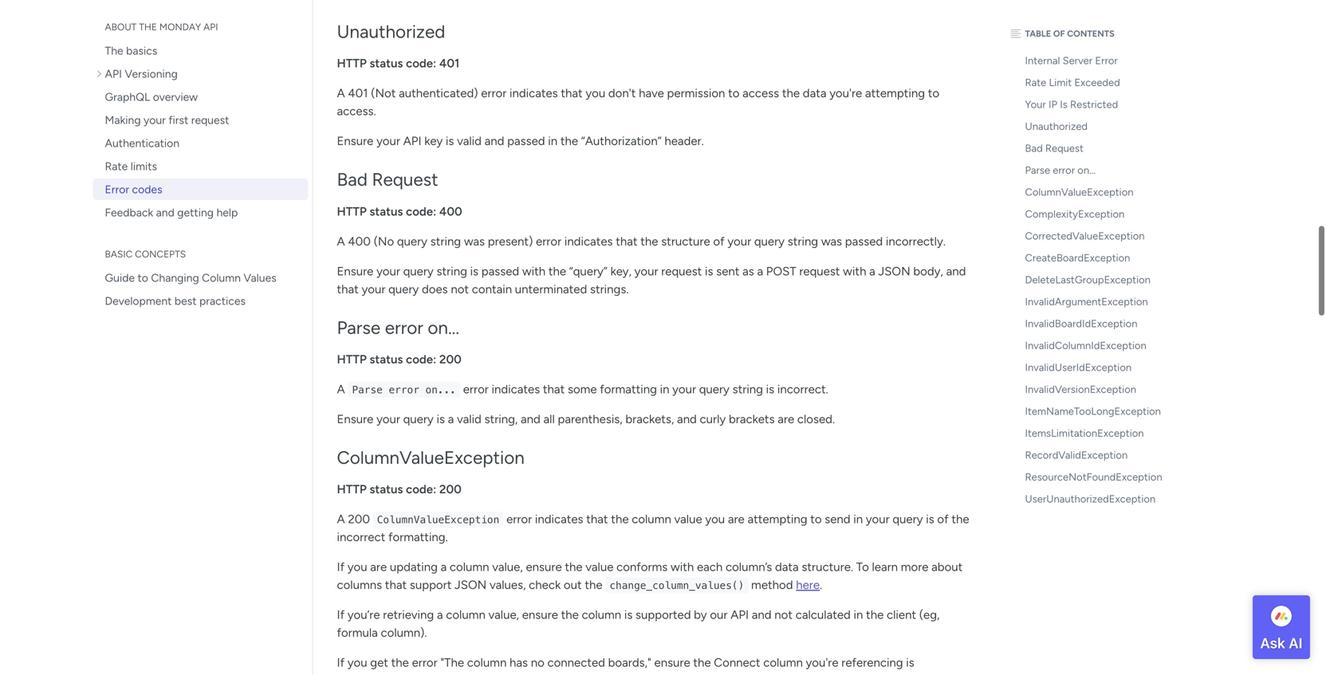 Task type: describe. For each thing, give the bounding box(es) containing it.
the up conforms
[[611, 513, 629, 527]]

2 status from the top
[[370, 204, 403, 219]]

and inside the if you're retrieving a column value, ensure the column is supported by our api and not calculated in the client (eg, formula column).
[[752, 608, 772, 623]]

ensure for ensure your api key is valid and passed in the "authorization" header.
[[337, 134, 374, 148]]

have
[[639, 86, 664, 101]]

that inside if you are updating a column value, ensure the value conforms with each column's data structure. to learn more about columns that support json values, check out the
[[385, 578, 407, 593]]

that inside ensure your query string is passed with the "query" key, your request is sent as a post request with a json body, and that your query does not contain unterminated strings.
[[337, 282, 359, 297]]

getting
[[177, 206, 214, 219]]

your
[[1026, 98, 1046, 111]]

out
[[564, 578, 582, 593]]

help
[[217, 206, 238, 219]]

invaliduseridexception
[[1026, 361, 1132, 374]]

limits
[[131, 160, 157, 173]]

a for a parse error on... error indicates that some formatting in your query string is incorrect.
[[337, 382, 345, 397]]

parse inside a parse error on... error indicates that some formatting in your query string is incorrect.
[[352, 384, 383, 396]]

access.
[[337, 104, 376, 119]]

about the monday api
[[105, 21, 218, 33]]

has
[[510, 656, 528, 671]]

invalidcolumnidexception link
[[1007, 335, 1183, 357]]

all
[[544, 412, 555, 427]]

401 inside a 401 (not authenticated) error indicates that you don't have permission to access the data you're attempting to access.
[[348, 86, 368, 101]]

the left client
[[866, 608, 884, 623]]

ensure for ensure your query string is passed with the "query" key, your request is sent as a post request with a json body, and that your query does not contain unterminated strings.
[[337, 264, 374, 279]]

a right as
[[757, 264, 764, 279]]

invalidboardidexception link
[[1007, 313, 1183, 335]]

with inside if you are updating a column value, ensure the value conforms with each column's data structure. to learn more about columns that support json values, check out the
[[671, 560, 694, 575]]

createboardexception
[[1026, 252, 1131, 264]]

1 horizontal spatial 400
[[439, 204, 462, 219]]

codes
[[132, 183, 162, 196]]

api versioning
[[105, 67, 178, 81]]

formatting
[[600, 382, 657, 397]]

a for a 401 (not authenticated) error indicates that you don't have permission to access the data you're attempting to access.
[[337, 86, 345, 101]]

ensure inside the if you're retrieving a column value, ensure the column is supported by our api and not calculated in the client (eg, formula column).
[[522, 608, 558, 623]]

is inside the if you're retrieving a column value, ensure the column is supported by our api and not calculated in the client (eg, formula column).
[[625, 608, 633, 623]]

2 horizontal spatial with
[[843, 264, 867, 279]]

authentication
[[105, 136, 180, 150]]

data for structure.
[[775, 560, 799, 575]]

3 http from the top
[[337, 353, 367, 367]]

ensure your query is a valid string, and all parenthesis, brackets, and curly brackets are closed.
[[337, 412, 835, 427]]

in inside error indicates that the column value you are attempting to send in your query is of the incorrect formatting.
[[854, 513, 863, 527]]

parse error on... link
[[1007, 160, 1183, 181]]

columnvalueexception inside columnvalueexception link
[[1026, 186, 1134, 199]]

resourcenotfoundexception
[[1026, 471, 1163, 484]]

is up contain
[[470, 264, 479, 279]]

formula
[[337, 626, 378, 641]]

4 status from the top
[[370, 483, 403, 497]]

if for if you're retrieving a column value, ensure the column is supported by our api and not calculated in the client (eg, formula column).
[[337, 608, 345, 623]]

incorrect.
[[778, 382, 829, 397]]

send
[[825, 513, 851, 527]]

the up about in the right of the page
[[952, 513, 970, 527]]

attempting inside error indicates that the column value you are attempting to send in your query is of the incorrect formatting.
[[748, 513, 808, 527]]

query inside error indicates that the column value you are attempting to send in your query is of the incorrect formatting.
[[893, 513, 923, 527]]

by
[[694, 608, 707, 623]]

valid for is
[[457, 134, 482, 148]]

ensure inside if you are updating a column value, ensure the value conforms with each column's data structure. to learn more about columns that support json values, check out the
[[526, 560, 562, 575]]

recordvalidexception link
[[1007, 445, 1183, 467]]

that inside a 401 (not authenticated) error indicates that you don't have permission to access the data you're attempting to access.
[[561, 86, 583, 101]]

the up basics
[[139, 21, 157, 33]]

(not
[[371, 86, 396, 101]]

rate for rate limits
[[105, 160, 128, 173]]

the left connect
[[694, 656, 711, 671]]

userunauthorizedexception
[[1026, 493, 1156, 506]]

are inside error indicates that the column value you are attempting to send in your query is of the incorrect formatting.
[[728, 513, 745, 527]]

indicates up the string,
[[492, 382, 540, 397]]

making your first request
[[105, 113, 229, 127]]

a for a 200 columnvalueexception
[[337, 513, 345, 527]]

column inside error indicates that the column value you are attempting to send in your query is of the incorrect formatting.
[[632, 513, 672, 527]]

indicates inside a 401 (not authenticated) error indicates that you don't have permission to access the data you're attempting to access.
[[510, 86, 558, 101]]

in left "authorization"
[[548, 134, 558, 148]]

http status code: 400
[[337, 204, 462, 219]]

you inside if you are updating a column value, ensure the value conforms with each column's data structure. to learn more about columns that support json values, check out the
[[348, 560, 367, 575]]

support
[[410, 578, 452, 593]]

1 http status code: 200 from the top
[[337, 353, 462, 367]]

retrieving
[[383, 608, 434, 623]]

learn
[[872, 560, 898, 575]]

value, inside if you are updating a column value, ensure the value conforms with each column's data structure. to learn more about columns that support json values, check out the
[[492, 560, 523, 575]]

the right out
[[585, 578, 603, 593]]

the inside ensure your query string is passed with the "query" key, your request is sent as a post request with a json body, and that your query does not contain unterminated strings.
[[549, 264, 566, 279]]

restricted
[[1071, 98, 1119, 111]]

"authorization"
[[581, 134, 662, 148]]

if you are updating a column value, ensure the value conforms with each column's data structure. to learn more about columns that support json values, check out the
[[337, 560, 963, 593]]

present)
[[488, 234, 533, 249]]

you inside if you get the error "the column has no connected boards," ensure the connect column you're referencing is connected to a board via the monday.com ui.
[[348, 656, 367, 671]]

making your first request link
[[93, 109, 308, 131]]

versioning
[[125, 67, 178, 81]]

0 vertical spatial error
[[1096, 54, 1118, 67]]

indicates up the "query"
[[565, 234, 613, 249]]

api versioning link
[[93, 63, 308, 85]]

the
[[105, 44, 123, 57]]

not inside the if you're retrieving a column value, ensure the column is supported by our api and not calculated in the client (eg, formula column).
[[775, 608, 793, 623]]

your ip is restricted link
[[1007, 94, 1183, 116]]

you inside error indicates that the column value you are attempting to send in your query is of the incorrect formatting.
[[705, 513, 725, 527]]

a inside if you are updating a column value, ensure the value conforms with each column's data structure. to learn more about columns that support json values, check out the
[[441, 560, 447, 575]]

2 http status code: 200 from the top
[[337, 483, 462, 497]]

json inside if you are updating a column value, ensure the value conforms with each column's data structure. to learn more about columns that support json values, check out the
[[455, 578, 487, 593]]

authentication link
[[93, 132, 308, 154]]

is left incorrect.
[[766, 382, 775, 397]]

value, inside the if you're retrieving a column value, ensure the column is supported by our api and not calculated in the client (eg, formula column).
[[489, 608, 519, 623]]

1 horizontal spatial bad request
[[1026, 142, 1084, 155]]

error inside a parse error on... error indicates that some formatting in your query string is incorrect.
[[389, 384, 420, 396]]

deletelastgroupexception
[[1026, 274, 1151, 286]]

you're
[[348, 608, 380, 623]]

is left the string,
[[437, 412, 445, 427]]

correctedvalueexception link
[[1007, 225, 1183, 247]]

to inside if you get the error "the column has no connected boards," ensure the connect column you're referencing is connected to a board via the monday.com ui.
[[398, 674, 409, 676]]

columnvalueexception link
[[1007, 181, 1183, 203]]

columnvalueexception inside a 200 columnvalueexception
[[377, 514, 500, 526]]

and inside ensure your query string is passed with the "query" key, your request is sent as a post request with a json body, and that your query does not contain unterminated strings.
[[947, 264, 966, 279]]

api down the
[[105, 67, 122, 81]]

ai
[[1289, 635, 1303, 652]]

http status code: 401
[[337, 56, 460, 71]]

1 vertical spatial on...
[[428, 317, 460, 338]]

0 horizontal spatial 400
[[348, 234, 371, 249]]

is inside if you get the error "the column has no connected boards," ensure the connect column you're referencing is connected to a board via the monday.com ui.
[[906, 656, 915, 671]]

error indicates that the column value you are attempting to send in your query is of the incorrect formatting.
[[337, 513, 970, 545]]

if you get the error "the column has no connected boards," ensure the connect column you're referencing is connected to a board via the monday.com ui.
[[337, 656, 915, 676]]

if for if you get the error "the column has no connected boards," ensure the connect column you're referencing is connected to a board via the monday.com ui.
[[337, 656, 345, 671]]

is inside error indicates that the column value you are attempting to send in your query is of the incorrect formatting.
[[926, 513, 935, 527]]

unauthorized link
[[1007, 116, 1183, 138]]

is
[[1060, 98, 1068, 111]]

0 horizontal spatial request
[[191, 113, 229, 127]]

header.
[[665, 134, 704, 148]]

createboardexception link
[[1007, 247, 1183, 269]]

error codes
[[105, 183, 162, 196]]

1 vertical spatial request
[[372, 169, 438, 190]]

if you're retrieving a column value, ensure the column is supported by our api and not calculated in the client (eg, formula column).
[[337, 608, 940, 641]]

here
[[796, 578, 820, 593]]

recordvalidexception
[[1026, 449, 1128, 462]]

4 code: from the top
[[406, 483, 437, 497]]

calculated
[[796, 608, 851, 623]]

development best practices link
[[93, 290, 308, 312]]

a inside the if you're retrieving a column value, ensure the column is supported by our api and not calculated in the client (eg, formula column).
[[437, 608, 443, 623]]

string inside ensure your query string is passed with the "query" key, your request is sent as a post request with a json body, and that your query does not contain unterminated strings.
[[437, 264, 467, 279]]

your ip is restricted
[[1026, 98, 1119, 111]]

ui.
[[566, 674, 580, 676]]

a 401 (not authenticated) error indicates that you don't have permission to access the data you're attempting to access.
[[337, 86, 940, 119]]

formatting.
[[388, 531, 448, 545]]

feedback and getting help
[[105, 206, 238, 219]]

basic concepts
[[105, 249, 186, 260]]

1 horizontal spatial request
[[662, 264, 702, 279]]

value inside error indicates that the column value you are attempting to send in your query is of the incorrect formatting.
[[675, 513, 703, 527]]

referencing
[[842, 656, 904, 671]]

unterminated
[[515, 282, 587, 297]]

connect
[[714, 656, 761, 671]]

board
[[421, 674, 452, 676]]

graphql overview link
[[93, 86, 308, 108]]

is right key
[[446, 134, 454, 148]]

1 vertical spatial parse error on...
[[337, 317, 460, 338]]

sent
[[717, 264, 740, 279]]

0 vertical spatial passed
[[507, 134, 545, 148]]

practices
[[199, 294, 246, 308]]

and left all
[[521, 412, 541, 427]]

itemslimitationexception link
[[1007, 423, 1183, 445]]

column right connect
[[764, 656, 803, 671]]

1 vertical spatial 200
[[439, 483, 462, 497]]

no
[[531, 656, 545, 671]]

api up the basics link
[[204, 21, 218, 33]]

the down out
[[561, 608, 579, 623]]

column).
[[381, 626, 427, 641]]

0 horizontal spatial with
[[522, 264, 546, 279]]

api left key
[[403, 134, 422, 148]]

in inside the if you're retrieving a column value, ensure the column is supported by our api and not calculated in the client (eg, formula column).
[[854, 608, 863, 623]]

change_column_values() method here .
[[610, 578, 823, 593]]

0 vertical spatial parse error on...
[[1026, 164, 1096, 177]]

is left sent
[[705, 264, 714, 279]]

the right "get"
[[391, 656, 409, 671]]

value inside if you are updating a column value, ensure the value conforms with each column's data structure. to learn more about columns that support json values, check out the
[[586, 560, 614, 575]]

post
[[766, 264, 797, 279]]

1 was from the left
[[464, 234, 485, 249]]

0 vertical spatial are
[[778, 412, 795, 427]]



Task type: vqa. For each thing, say whether or not it's contained in the screenshot.
😎
no



Task type: locate. For each thing, give the bounding box(es) containing it.
0 vertical spatial json
[[879, 264, 911, 279]]

0 vertical spatial not
[[451, 282, 469, 297]]

data
[[803, 86, 827, 101], [775, 560, 799, 575]]

internal
[[1026, 54, 1061, 67]]

1 vertical spatial of
[[938, 513, 949, 527]]

rate limit exceeded
[[1026, 76, 1121, 89]]

correctedvalueexception
[[1026, 230, 1145, 243]]

error up exceeded
[[1096, 54, 1118, 67]]

a up support
[[441, 560, 447, 575]]

server
[[1063, 54, 1093, 67]]

about
[[105, 21, 137, 33]]

rate inside rate limit exceeded link
[[1026, 76, 1047, 89]]

bad
[[1026, 142, 1043, 155], [337, 169, 368, 190]]

0 vertical spatial 401
[[439, 56, 460, 71]]

200 down does
[[439, 353, 462, 367]]

you up columns
[[348, 560, 367, 575]]

complexityexception
[[1026, 208, 1125, 221]]

1 vertical spatial are
[[728, 513, 745, 527]]

rate up your
[[1026, 76, 1047, 89]]

json left values,
[[455, 578, 487, 593]]

0 horizontal spatial not
[[451, 282, 469, 297]]

code: down does
[[406, 353, 437, 367]]

1 vertical spatial 400
[[348, 234, 371, 249]]

0 vertical spatial http status code: 200
[[337, 353, 462, 367]]

code: down key
[[406, 204, 437, 219]]

ensure inside if you get the error "the column has no connected boards," ensure the connect column you're referencing is connected to a board via the monday.com ui.
[[655, 656, 691, 671]]

the right access
[[782, 86, 800, 101]]

2 vertical spatial passed
[[482, 264, 520, 279]]

3 ensure from the top
[[337, 412, 374, 427]]

request down structure
[[662, 264, 702, 279]]

change_column_values()
[[610, 580, 745, 592]]

2 a from the top
[[337, 234, 345, 249]]

0 vertical spatial you're
[[830, 86, 863, 101]]

0 horizontal spatial was
[[464, 234, 485, 249]]

200 up a 200 columnvalueexception
[[439, 483, 462, 497]]

0 horizontal spatial unauthorized
[[337, 21, 445, 42]]

graphql
[[105, 90, 150, 104]]

a
[[337, 86, 345, 101], [337, 234, 345, 249], [337, 382, 345, 397], [337, 513, 345, 527]]

0 horizontal spatial data
[[775, 560, 799, 575]]

itemnametoolongexception
[[1026, 405, 1161, 418]]

columnvalueexception up formatting.
[[377, 514, 500, 526]]

are inside if you are updating a column value, ensure the value conforms with each column's data structure. to learn more about columns that support json values, check out the
[[370, 560, 387, 575]]

1 horizontal spatial unauthorized
[[1026, 120, 1088, 133]]

2 vertical spatial if
[[337, 656, 345, 671]]

http status code: 200 down does
[[337, 353, 462, 367]]

development best practices
[[105, 294, 246, 308]]

1 vertical spatial value,
[[489, 608, 519, 623]]

2 code: from the top
[[406, 204, 437, 219]]

0 vertical spatial columnvalueexception
[[1026, 186, 1134, 199]]

1 vertical spatial http status code: 200
[[337, 483, 462, 497]]

indicates up ensure your api key is valid and passed in the "authorization" header.
[[510, 86, 558, 101]]

value, up values,
[[492, 560, 523, 575]]

bad down your
[[1026, 142, 1043, 155]]

a inside a 401 (not authenticated) error indicates that you don't have permission to access the data you're attempting to access.
[[337, 86, 345, 101]]

json left body,
[[879, 264, 911, 279]]

rate limit exceeded link
[[1007, 72, 1183, 94]]

structure.
[[802, 560, 854, 575]]

1 code: from the top
[[406, 56, 437, 71]]

if down formula
[[337, 656, 345, 671]]

1 horizontal spatial not
[[775, 608, 793, 623]]

the left "authorization"
[[561, 134, 578, 148]]

400 down key
[[439, 204, 462, 219]]

1 vertical spatial 401
[[348, 86, 368, 101]]

1 vertical spatial data
[[775, 560, 799, 575]]

2 horizontal spatial are
[[778, 412, 795, 427]]

error inside a 401 (not authenticated) error indicates that you don't have permission to access the data you're attempting to access.
[[481, 86, 507, 101]]

error inside error indicates that the column value you are attempting to send in your query is of the incorrect formatting.
[[507, 513, 532, 527]]

0 vertical spatial ensure
[[526, 560, 562, 575]]

the left structure
[[641, 234, 659, 249]]

1 vertical spatial if
[[337, 608, 345, 623]]

0 vertical spatial 400
[[439, 204, 462, 219]]

incorrect
[[337, 531, 386, 545]]

ensure right boards,"
[[655, 656, 691, 671]]

0 horizontal spatial are
[[370, 560, 387, 575]]

1 vertical spatial ensure
[[337, 264, 374, 279]]

3 if from the top
[[337, 656, 345, 671]]

rate
[[1026, 76, 1047, 89], [105, 160, 128, 173]]

0 vertical spatial rate
[[1026, 76, 1047, 89]]

2 vertical spatial are
[[370, 560, 387, 575]]

1 vertical spatial you're
[[806, 656, 839, 671]]

strings.
[[590, 282, 629, 297]]

contain
[[472, 282, 512, 297]]

0 vertical spatial of
[[713, 234, 725, 249]]

the
[[139, 21, 157, 33], [782, 86, 800, 101], [561, 134, 578, 148], [641, 234, 659, 249], [549, 264, 566, 279], [611, 513, 629, 527], [952, 513, 970, 527], [565, 560, 583, 575], [585, 578, 603, 593], [561, 608, 579, 623], [866, 608, 884, 623], [391, 656, 409, 671], [694, 656, 711, 671], [473, 674, 491, 676]]

2 valid from the top
[[457, 412, 482, 427]]

boards,"
[[608, 656, 652, 671]]

data inside a 401 (not authenticated) error indicates that you don't have permission to access the data you're attempting to access.
[[803, 86, 827, 101]]

rate for rate limit exceeded
[[1026, 76, 1047, 89]]

2 vertical spatial 200
[[348, 513, 370, 527]]

not right does
[[451, 282, 469, 297]]

0 vertical spatial unauthorized
[[337, 21, 445, 42]]

2 http from the top
[[337, 204, 367, 219]]

invalidcolumnidexception
[[1026, 339, 1147, 352]]

parenthesis,
[[558, 412, 623, 427]]

valid left the string,
[[457, 412, 482, 427]]

parse error on... down does
[[337, 317, 460, 338]]

1 if from the top
[[337, 560, 345, 575]]

connected up ui.
[[548, 656, 605, 671]]

our
[[710, 608, 728, 623]]

if inside the if you're retrieving a column value, ensure the column is supported by our api and not calculated in the client (eg, formula column).
[[337, 608, 345, 623]]

a down support
[[437, 608, 443, 623]]

of up sent
[[713, 234, 725, 249]]

if left you're
[[337, 608, 345, 623]]

closed.
[[798, 412, 835, 427]]

1 vertical spatial error
[[105, 183, 129, 196]]

1 vertical spatial bad request
[[337, 169, 438, 190]]

was
[[464, 234, 485, 249], [822, 234, 842, 249]]

0 vertical spatial 200
[[439, 353, 462, 367]]

3 a from the top
[[337, 382, 345, 397]]

400 left (no
[[348, 234, 371, 249]]

is right referencing
[[906, 656, 915, 671]]

parse error on...
[[1026, 164, 1096, 177], [337, 317, 460, 338]]

valid for a
[[457, 412, 482, 427]]

0 vertical spatial ensure
[[337, 134, 374, 148]]

0 horizontal spatial bad
[[337, 169, 368, 190]]

1 horizontal spatial was
[[822, 234, 842, 249]]

and right key
[[485, 134, 505, 148]]

3 code: from the top
[[406, 353, 437, 367]]

of inside error indicates that the column value you are attempting to send in your query is of the incorrect formatting.
[[938, 513, 949, 527]]

are left closed.
[[778, 412, 795, 427]]

1 ensure from the top
[[337, 134, 374, 148]]

unauthorized inside "link"
[[1026, 120, 1088, 133]]

a for a 400 (no query string was present) error indicates that the structure of your query string was passed incorrectly.
[[337, 234, 345, 249]]

error inside if you get the error "the column has no connected boards," ensure the connect column you're referencing is connected to a board via the monday.com ui.
[[412, 656, 438, 671]]

invaliduseridexception link
[[1007, 357, 1183, 379]]

1 vertical spatial rate
[[105, 160, 128, 173]]

value up each
[[675, 513, 703, 527]]

passed inside ensure your query string is passed with the "query" key, your request is sent as a post request with a json body, and that your query does not contain unterminated strings.
[[482, 264, 520, 279]]

2 vertical spatial columnvalueexception
[[377, 514, 500, 526]]

internal server error
[[1026, 54, 1118, 67]]

code: up authenticated)
[[406, 56, 437, 71]]

0 vertical spatial data
[[803, 86, 827, 101]]

ask ai
[[1261, 635, 1303, 652]]

1 vertical spatial ensure
[[522, 608, 558, 623]]

1 http from the top
[[337, 56, 367, 71]]

2 was from the left
[[822, 234, 842, 249]]

and down the method
[[752, 608, 772, 623]]

key
[[425, 134, 443, 148]]

0 vertical spatial value,
[[492, 560, 523, 575]]

are up column's
[[728, 513, 745, 527]]

2 if from the top
[[337, 608, 345, 623]]

here link
[[796, 578, 820, 593]]

you left don't at the left of the page
[[586, 86, 606, 101]]

a inside if you get the error "the column has no connected boards," ensure the connect column you're referencing is connected to a board via the monday.com ui.
[[412, 674, 418, 676]]

ensure your api key is valid and passed in the "authorization" header.
[[337, 134, 704, 148]]

parse
[[1026, 164, 1051, 177], [337, 317, 381, 338], [352, 384, 383, 396]]

you're inside a 401 (not authenticated) error indicates that you don't have permission to access the data you're attempting to access.
[[830, 86, 863, 101]]

400
[[439, 204, 462, 219], [348, 234, 371, 249]]

column down out
[[582, 608, 622, 623]]

you're for attempting
[[830, 86, 863, 101]]

ensure down check
[[522, 608, 558, 623]]

3 status from the top
[[370, 353, 403, 367]]

401 up access.
[[348, 86, 368, 101]]

that inside error indicates that the column value you are attempting to send in your query is of the incorrect formatting.
[[587, 513, 608, 527]]

your inside error indicates that the column value you are attempting to send in your query is of the incorrect formatting.
[[866, 513, 890, 527]]

you're inside if you get the error "the column has no connected boards," ensure the connect column you're referencing is connected to a board via the monday.com ui.
[[806, 656, 839, 671]]

if inside if you get the error "the column has no connected boards," ensure the connect column you're referencing is connected to a board via the monday.com ui.
[[337, 656, 345, 671]]

0 vertical spatial bad
[[1026, 142, 1043, 155]]

bad request down ip
[[1026, 142, 1084, 155]]

userunauthorizedexception link
[[1007, 489, 1183, 511]]

each
[[697, 560, 723, 575]]

request up http status code: 400
[[372, 169, 438, 190]]

a left board
[[412, 674, 418, 676]]

a left the string,
[[448, 412, 454, 427]]

0 horizontal spatial rate
[[105, 160, 128, 173]]

column
[[202, 271, 241, 285]]

values
[[244, 271, 277, 285]]

0 horizontal spatial value
[[586, 560, 614, 575]]

1 vertical spatial passed
[[845, 234, 883, 249]]

1 horizontal spatial attempting
[[866, 86, 925, 101]]

1 status from the top
[[370, 56, 403, 71]]

is left supported
[[625, 608, 633, 623]]

if inside if you are updating a column value, ensure the value conforms with each column's data structure. to learn more about columns that support json values, check out the
[[337, 560, 345, 575]]

json
[[879, 264, 911, 279], [455, 578, 487, 593]]

resourcenotfoundexception link
[[1007, 467, 1183, 489]]

if
[[337, 560, 345, 575], [337, 608, 345, 623], [337, 656, 345, 671]]

1 vertical spatial valid
[[457, 412, 482, 427]]

column inside if you are updating a column value, ensure the value conforms with each column's data structure. to learn more about columns that support json values, check out the
[[450, 560, 489, 575]]

request
[[1046, 142, 1084, 155], [372, 169, 438, 190]]

1 vertical spatial connected
[[337, 674, 395, 676]]

2 vertical spatial parse
[[352, 384, 383, 396]]

0 vertical spatial request
[[1046, 142, 1084, 155]]

the right via
[[473, 674, 491, 676]]

data inside if you are updating a column value, ensure the value conforms with each column's data structure. to learn more about columns that support json values, check out the
[[775, 560, 799, 575]]

ensure your query string is passed with the "query" key, your request is sent as a post request with a json body, and that your query does not contain unterminated strings.
[[337, 264, 966, 297]]

with
[[522, 264, 546, 279], [843, 264, 867, 279], [671, 560, 694, 575]]

column up via
[[467, 656, 507, 671]]

the up unterminated
[[549, 264, 566, 279]]

unauthorized down ip
[[1026, 120, 1088, 133]]

1 horizontal spatial are
[[728, 513, 745, 527]]

valid
[[457, 134, 482, 148], [457, 412, 482, 427]]

in up brackets,
[[660, 382, 670, 397]]

complexityexception link
[[1007, 203, 1183, 225]]

data up the method
[[775, 560, 799, 575]]

1 horizontal spatial bad
[[1026, 142, 1043, 155]]

the up out
[[565, 560, 583, 575]]

1 horizontal spatial parse error on...
[[1026, 164, 1096, 177]]

you're for referencing
[[806, 656, 839, 671]]

json inside ensure your query string is passed with the "query" key, your request is sent as a post request with a json body, and that your query does not contain unterminated strings.
[[879, 264, 911, 279]]

not down the method
[[775, 608, 793, 623]]

http status code: 200 up a 200 columnvalueexception
[[337, 483, 462, 497]]

and inside feedback and getting help link
[[156, 206, 175, 219]]

rate inside rate limits link
[[105, 160, 128, 173]]

first
[[169, 113, 188, 127]]

and left curly
[[677, 412, 697, 427]]

parse error on... down bad request link
[[1026, 164, 1096, 177]]

not inside ensure your query string is passed with the "query" key, your request is sent as a post request with a json body, and that your query does not contain unterminated strings.
[[451, 282, 469, 297]]

bad up http status code: 400
[[337, 169, 368, 190]]

ensure up check
[[526, 560, 562, 575]]

1 valid from the top
[[457, 134, 482, 148]]

4 a from the top
[[337, 513, 345, 527]]

401
[[439, 56, 460, 71], [348, 86, 368, 101]]

columns
[[337, 578, 382, 593]]

1 vertical spatial json
[[455, 578, 487, 593]]

401 up authenticated)
[[439, 56, 460, 71]]

bad request up http status code: 400
[[337, 169, 438, 190]]

itemnametoolongexception link
[[1007, 401, 1183, 423]]

you inside a 401 (not authenticated) error indicates that you don't have permission to access the data you're attempting to access.
[[586, 86, 606, 101]]

request right post
[[800, 264, 840, 279]]

0 vertical spatial on...
[[1078, 164, 1096, 177]]

0 horizontal spatial connected
[[337, 674, 395, 676]]

the inside a 401 (not authenticated) error indicates that you don't have permission to access the data you're attempting to access.
[[782, 86, 800, 101]]

that
[[561, 86, 583, 101], [616, 234, 638, 249], [337, 282, 359, 297], [543, 382, 565, 397], [587, 513, 608, 527], [385, 578, 407, 593]]

column down support
[[446, 608, 486, 623]]

indicates
[[510, 86, 558, 101], [565, 234, 613, 249], [492, 382, 540, 397], [535, 513, 584, 527]]

indicates inside error indicates that the column value you are attempting to send in your query is of the incorrect formatting.
[[535, 513, 584, 527]]

with right post
[[843, 264, 867, 279]]

0 horizontal spatial bad request
[[337, 169, 438, 190]]

api inside the if you're retrieving a column value, ensure the column is supported by our api and not calculated in the client (eg, formula column).
[[731, 608, 749, 623]]

1 horizontal spatial 401
[[439, 56, 460, 71]]

and right body,
[[947, 264, 966, 279]]

ensure inside ensure your query string is passed with the "query" key, your request is sent as a post request with a json body, and that your query does not contain unterminated strings.
[[337, 264, 374, 279]]

api right our
[[731, 608, 749, 623]]

1 horizontal spatial with
[[671, 560, 694, 575]]

1 horizontal spatial connected
[[548, 656, 605, 671]]

1 vertical spatial parse
[[337, 317, 381, 338]]

client
[[887, 608, 917, 623]]

1 horizontal spatial of
[[938, 513, 949, 527]]

of up about in the right of the page
[[938, 513, 949, 527]]

valid right key
[[457, 134, 482, 148]]

values,
[[490, 578, 526, 593]]

you left "get"
[[348, 656, 367, 671]]

is up the more at bottom right
[[926, 513, 935, 527]]

data for you're
[[803, 86, 827, 101]]

2 horizontal spatial request
[[800, 264, 840, 279]]

1 horizontal spatial request
[[1046, 142, 1084, 155]]

method
[[752, 578, 793, 593]]

"query"
[[569, 264, 608, 279]]

structure
[[661, 234, 711, 249]]

(no
[[374, 234, 394, 249]]

1 vertical spatial columnvalueexception
[[337, 447, 525, 469]]

and down codes at the top
[[156, 206, 175, 219]]

unauthorized up the http status code: 401
[[337, 21, 445, 42]]

access
[[743, 86, 780, 101]]

about
[[932, 560, 963, 575]]

1 horizontal spatial data
[[803, 86, 827, 101]]

column up support
[[450, 560, 489, 575]]

the basics link
[[93, 40, 308, 61]]

1 horizontal spatial error
[[1096, 54, 1118, 67]]

0 horizontal spatial 401
[[348, 86, 368, 101]]

brackets
[[729, 412, 775, 427]]

0 horizontal spatial request
[[372, 169, 438, 190]]

a 400 (no query string was present) error indicates that the structure of your query string was passed incorrectly.
[[337, 234, 946, 249]]

feedback
[[105, 206, 153, 219]]

if for if you are updating a column value, ensure the value conforms with each column's data structure. to learn more about columns that support json values, check out the
[[337, 560, 345, 575]]

0 vertical spatial parse
[[1026, 164, 1051, 177]]

basics
[[126, 44, 157, 57]]

1 vertical spatial bad
[[337, 169, 368, 190]]

.
[[820, 578, 823, 593]]

your
[[144, 113, 166, 127], [377, 134, 400, 148], [728, 234, 752, 249], [377, 264, 400, 279], [635, 264, 659, 279], [362, 282, 386, 297], [673, 382, 696, 397], [377, 412, 400, 427], [866, 513, 890, 527]]

1 horizontal spatial value
[[675, 513, 703, 527]]

1 vertical spatial attempting
[[748, 513, 808, 527]]

to inside error indicates that the column value you are attempting to send in your query is of the incorrect formatting.
[[811, 513, 822, 527]]

200 up 'incorrect'
[[348, 513, 370, 527]]

2 vertical spatial ensure
[[337, 412, 374, 427]]

you up each
[[705, 513, 725, 527]]

0 horizontal spatial json
[[455, 578, 487, 593]]

0 vertical spatial attempting
[[866, 86, 925, 101]]

check
[[529, 578, 561, 593]]

project logo image
[[1269, 604, 1295, 629]]

on... inside a parse error on... error indicates that some formatting in your query string is incorrect.
[[426, 384, 456, 396]]

to
[[857, 560, 869, 575]]

1 horizontal spatial json
[[879, 264, 911, 279]]

0 horizontal spatial parse error on...
[[337, 317, 460, 338]]

with up unterminated
[[522, 264, 546, 279]]

attempting
[[866, 86, 925, 101], [748, 513, 808, 527]]

indicates up out
[[535, 513, 584, 527]]

column
[[632, 513, 672, 527], [450, 560, 489, 575], [446, 608, 486, 623], [582, 608, 622, 623], [467, 656, 507, 671], [764, 656, 803, 671]]

0 vertical spatial bad request
[[1026, 142, 1084, 155]]

request down unauthorized "link"
[[1046, 142, 1084, 155]]

permission
[[667, 86, 725, 101]]

4 http from the top
[[337, 483, 367, 497]]

attempting inside a 401 (not authenticated) error indicates that you don't have permission to access the data you're attempting to access.
[[866, 86, 925, 101]]

1 vertical spatial unauthorized
[[1026, 120, 1088, 133]]

ensure for ensure your query is a valid string, and all parenthesis, brackets, and curly brackets are closed.
[[337, 412, 374, 427]]

columnvalueexception up complexityexception at top right
[[1026, 186, 1134, 199]]

show subpages for api versioning image
[[97, 68, 105, 79]]

invalidboardidexception
[[1026, 318, 1138, 330]]

supported
[[636, 608, 691, 623]]

with up change_column_values()
[[671, 560, 694, 575]]

1 horizontal spatial rate
[[1026, 76, 1047, 89]]

rate left limits
[[105, 160, 128, 173]]

code: up a 200 columnvalueexception
[[406, 483, 437, 497]]

200
[[439, 353, 462, 367], [439, 483, 462, 497], [348, 513, 370, 527]]

in right send
[[854, 513, 863, 527]]

0 horizontal spatial error
[[105, 183, 129, 196]]

2 ensure from the top
[[337, 264, 374, 279]]

0 horizontal spatial of
[[713, 234, 725, 249]]

updating
[[390, 560, 438, 575]]

1 a from the top
[[337, 86, 345, 101]]

a left body,
[[870, 264, 876, 279]]



